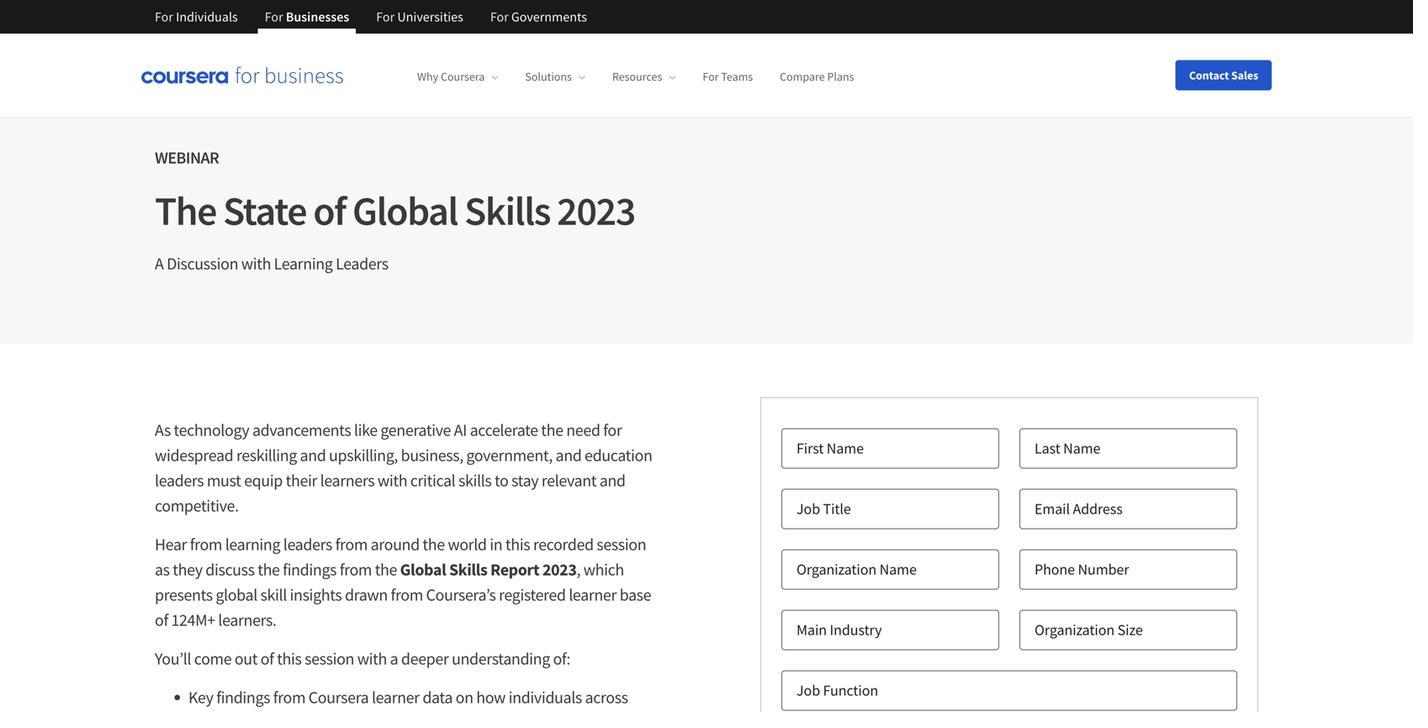 Task type: vqa. For each thing, say whether or not it's contained in the screenshot.
DEGREES within the dropdown button
no



Task type: describe. For each thing, give the bounding box(es) containing it.
organization for organization size
[[1035, 621, 1115, 640]]

main
[[797, 621, 827, 640]]

the down around
[[375, 559, 397, 580]]

124m+
[[171, 610, 215, 631]]

the inside "as technology advancements like generative ai accelerate the need for widespread reskilling and upskilling, business, government, and education leaders must equip their learners with critical skills to stay relevant and competitive."
[[541, 420, 563, 441]]

hear from learning leaders from around the world in this recorded session as they discuss the findings from the
[[155, 534, 646, 580]]

for universities
[[376, 8, 463, 25]]

skill
[[260, 585, 287, 606]]

businesses
[[286, 8, 349, 25]]

global
[[216, 585, 257, 606]]

First Name text field
[[782, 429, 999, 469]]

2 horizontal spatial and
[[600, 470, 626, 491]]

for for businesses
[[265, 8, 283, 25]]

governments
[[511, 8, 587, 25]]

name for organization name
[[880, 560, 917, 579]]

from up they
[[190, 534, 222, 555]]

recorded
[[533, 534, 594, 555]]

as
[[155, 559, 170, 580]]

0 horizontal spatial and
[[300, 445, 326, 466]]

last
[[1035, 439, 1061, 458]]

email
[[1035, 500, 1070, 519]]

0 vertical spatial global
[[352, 186, 458, 236]]

upskilling,
[[329, 445, 398, 466]]

understanding
[[452, 649, 550, 670]]

like
[[354, 420, 378, 441]]

plans
[[827, 69, 854, 84]]

first
[[797, 439, 824, 458]]

Phone Number telephone field
[[1020, 550, 1238, 590]]

report
[[490, 559, 539, 580]]

from inside key findings from coursera learner data on how individuals across
[[273, 687, 305, 708]]

base
[[620, 585, 651, 606]]

compare
[[780, 69, 825, 84]]

name for last name
[[1064, 439, 1101, 458]]

learning
[[225, 534, 280, 555]]

for for governments
[[490, 8, 509, 25]]

on
[[456, 687, 473, 708]]

for teams link
[[703, 69, 753, 84]]

for teams
[[703, 69, 753, 84]]

Email Address email field
[[1020, 489, 1238, 530]]

coursera's
[[426, 585, 496, 606]]

the left world
[[423, 534, 445, 555]]

for left the teams
[[703, 69, 719, 84]]

learner inside key findings from coursera learner data on how individuals across
[[372, 687, 420, 708]]

reskilling
[[236, 445, 297, 466]]

which
[[584, 559, 624, 580]]

,
[[577, 559, 581, 580]]

compare plans link
[[780, 69, 854, 84]]

contact
[[1189, 68, 1229, 83]]

2 vertical spatial of
[[261, 649, 274, 670]]

solutions link
[[525, 69, 585, 84]]

sales
[[1232, 68, 1259, 83]]

around
[[371, 534, 420, 555]]

the up skill
[[258, 559, 280, 580]]

learners
[[320, 470, 375, 491]]

job title
[[797, 500, 851, 519]]

as technology advancements like generative ai accelerate the need for widespread reskilling and upskilling, business, government, and education leaders must equip their learners with critical skills to stay relevant and competitive.
[[155, 420, 652, 517]]

why
[[417, 69, 438, 84]]

individuals
[[509, 687, 582, 708]]

for
[[603, 420, 622, 441]]

key
[[188, 687, 213, 708]]

equip
[[244, 470, 283, 491]]

discussion
[[167, 253, 238, 274]]

organization name
[[797, 560, 917, 579]]

learner inside , which presents global skill insights drawn from coursera's registered learner base of 124m+ learners.
[[569, 585, 617, 606]]

2 horizontal spatial of
[[313, 186, 346, 236]]

0 vertical spatial 2023
[[557, 186, 635, 236]]

key findings from coursera learner data on how individuals across
[[188, 687, 628, 713]]

widespread
[[155, 445, 233, 466]]

technology
[[174, 420, 249, 441]]

world
[[448, 534, 487, 555]]

presents
[[155, 585, 213, 606]]

1 vertical spatial global
[[400, 559, 446, 580]]

leaders
[[336, 253, 388, 274]]

title
[[823, 500, 851, 519]]

webinar
[[155, 147, 219, 168]]

skills
[[458, 470, 492, 491]]

first name
[[797, 439, 864, 458]]

the state of global skills 2023
[[155, 186, 635, 236]]

need
[[566, 420, 600, 441]]

compare plans
[[780, 69, 854, 84]]

phone
[[1035, 560, 1075, 579]]

size
[[1118, 621, 1143, 640]]

come
[[194, 649, 232, 670]]

industry
[[830, 621, 882, 640]]

must
[[207, 470, 241, 491]]

resources
[[612, 69, 662, 84]]

ai
[[454, 420, 467, 441]]

1 horizontal spatial and
[[556, 445, 582, 466]]

solutions
[[525, 69, 572, 84]]

1 vertical spatial 2023
[[542, 559, 577, 580]]

Organization Name text field
[[782, 550, 999, 590]]

function
[[823, 681, 878, 700]]

their
[[286, 470, 317, 491]]

job for job title
[[797, 500, 820, 519]]

discuss
[[205, 559, 255, 580]]



Task type: locate. For each thing, give the bounding box(es) containing it.
1 horizontal spatial learner
[[569, 585, 617, 606]]

why coursera
[[417, 69, 485, 84]]

address
[[1073, 500, 1123, 519]]

1 horizontal spatial organization
[[1035, 621, 1115, 640]]

a discussion with learning leaders
[[155, 253, 388, 274]]

with down the upskilling,
[[378, 470, 407, 491]]

for for universities
[[376, 8, 395, 25]]

the
[[541, 420, 563, 441], [423, 534, 445, 555], [258, 559, 280, 580], [375, 559, 397, 580]]

leaders
[[155, 470, 204, 491], [283, 534, 332, 555]]

for governments
[[490, 8, 587, 25]]

1 vertical spatial of
[[155, 610, 168, 631]]

they
[[173, 559, 202, 580]]

learning
[[274, 253, 333, 274]]

in
[[490, 534, 502, 555]]

for for individuals
[[155, 8, 173, 25]]

a
[[155, 253, 164, 274]]

you'll come out of this session with a deeper understanding of:
[[155, 649, 570, 670]]

and
[[300, 445, 326, 466], [556, 445, 582, 466], [600, 470, 626, 491]]

learner down which
[[569, 585, 617, 606]]

0 horizontal spatial learner
[[372, 687, 420, 708]]

job
[[797, 500, 820, 519], [797, 681, 820, 700]]

name right first
[[827, 439, 864, 458]]

universities
[[397, 8, 463, 25]]

job left "title"
[[797, 500, 820, 519]]

competitive.
[[155, 496, 239, 517]]

of right the out
[[261, 649, 274, 670]]

0 horizontal spatial of
[[155, 610, 168, 631]]

skills
[[465, 186, 550, 236], [449, 559, 487, 580]]

and up the 'relevant'
[[556, 445, 582, 466]]

job function
[[797, 681, 878, 700]]

of up 'learning'
[[313, 186, 346, 236]]

job left the function
[[797, 681, 820, 700]]

for businesses
[[265, 8, 349, 25]]

organization size
[[1035, 621, 1143, 640]]

and down advancements
[[300, 445, 326, 466]]

with inside "as technology advancements like generative ai accelerate the need for widespread reskilling and upskilling, business, government, and education leaders must equip their learners with critical skills to stay relevant and competitive."
[[378, 470, 407, 491]]

1 vertical spatial job
[[797, 681, 820, 700]]

0 vertical spatial this
[[505, 534, 530, 555]]

from down the you'll come out of this session with a deeper understanding of:
[[273, 687, 305, 708]]

0 vertical spatial session
[[597, 534, 646, 555]]

0 horizontal spatial session
[[305, 649, 354, 670]]

1 vertical spatial with
[[378, 470, 407, 491]]

stay
[[512, 470, 539, 491]]

to
[[495, 470, 509, 491]]

critical
[[410, 470, 455, 491]]

name for first name
[[827, 439, 864, 458]]

this
[[505, 534, 530, 555], [277, 649, 302, 670]]

0 vertical spatial with
[[241, 253, 271, 274]]

1 horizontal spatial name
[[880, 560, 917, 579]]

global up leaders
[[352, 186, 458, 236]]

learner down a
[[372, 687, 420, 708]]

the left need
[[541, 420, 563, 441]]

1 vertical spatial session
[[305, 649, 354, 670]]

1 vertical spatial findings
[[216, 687, 270, 708]]

session inside hear from learning leaders from around the world in this recorded session as they discuss the findings from the
[[597, 534, 646, 555]]

coursera right why
[[441, 69, 485, 84]]

1 job from the top
[[797, 500, 820, 519]]

0 vertical spatial of
[[313, 186, 346, 236]]

how
[[476, 687, 506, 708]]

learner
[[569, 585, 617, 606], [372, 687, 420, 708]]

of left 124m+
[[155, 610, 168, 631]]

insights
[[290, 585, 342, 606]]

last name
[[1035, 439, 1101, 458]]

banner navigation
[[141, 0, 601, 34]]

leaders down the widespread
[[155, 470, 204, 491]]

coursera inside key findings from coursera learner data on how individuals across
[[309, 687, 369, 708]]

0 horizontal spatial name
[[827, 439, 864, 458]]

with
[[241, 253, 271, 274], [378, 470, 407, 491], [357, 649, 387, 670]]

findings up insights
[[283, 559, 337, 580]]

name right last
[[1064, 439, 1101, 458]]

organization left 'size'
[[1035, 621, 1115, 640]]

coursera down the you'll come out of this session with a deeper understanding of:
[[309, 687, 369, 708]]

Last Name text field
[[1020, 429, 1238, 469]]

0 horizontal spatial leaders
[[155, 470, 204, 491]]

and down education
[[600, 470, 626, 491]]

for left businesses
[[265, 8, 283, 25]]

education
[[585, 445, 652, 466]]

this right the out
[[277, 649, 302, 670]]

1 vertical spatial this
[[277, 649, 302, 670]]

1 horizontal spatial session
[[597, 534, 646, 555]]

0 vertical spatial organization
[[797, 560, 877, 579]]

2023
[[557, 186, 635, 236], [542, 559, 577, 580]]

2 job from the top
[[797, 681, 820, 700]]

1 horizontal spatial coursera
[[441, 69, 485, 84]]

session
[[597, 534, 646, 555], [305, 649, 354, 670]]

organization
[[797, 560, 877, 579], [1035, 621, 1115, 640]]

leaders up insights
[[283, 534, 332, 555]]

0 vertical spatial findings
[[283, 559, 337, 580]]

0 vertical spatial coursera
[[441, 69, 485, 84]]

2 horizontal spatial name
[[1064, 439, 1101, 458]]

findings inside hear from learning leaders from around the world in this recorded session as they discuss the findings from the
[[283, 559, 337, 580]]

0 horizontal spatial this
[[277, 649, 302, 670]]

1 vertical spatial leaders
[[283, 534, 332, 555]]

the
[[155, 186, 216, 236]]

of inside , which presents global skill insights drawn from coursera's registered learner base of 124m+ learners.
[[155, 610, 168, 631]]

session up which
[[597, 534, 646, 555]]

with left 'learning'
[[241, 253, 271, 274]]

main industry
[[797, 621, 882, 640]]

organization for organization name
[[797, 560, 877, 579]]

this inside hear from learning leaders from around the world in this recorded session as they discuss the findings from the
[[505, 534, 530, 555]]

for left governments at the top left of the page
[[490, 8, 509, 25]]

2 vertical spatial with
[[357, 649, 387, 670]]

state
[[223, 186, 306, 236]]

number
[[1078, 560, 1129, 579]]

individuals
[[176, 8, 238, 25]]

contact sales button
[[1176, 60, 1272, 90]]

findings
[[283, 559, 337, 580], [216, 687, 270, 708]]

this right in
[[505, 534, 530, 555]]

out
[[235, 649, 258, 670]]

coursera for business image
[[141, 67, 343, 84]]

1 vertical spatial organization
[[1035, 621, 1115, 640]]

1 vertical spatial learner
[[372, 687, 420, 708]]

data
[[423, 687, 453, 708]]

with left a
[[357, 649, 387, 670]]

leaders inside "as technology advancements like generative ai accelerate the need for widespread reskilling and upskilling, business, government, and education leaders must equip their learners with critical skills to stay relevant and competitive."
[[155, 470, 204, 491]]

job for job function
[[797, 681, 820, 700]]

registered
[[499, 585, 566, 606]]

coursera
[[441, 69, 485, 84], [309, 687, 369, 708]]

1 horizontal spatial this
[[505, 534, 530, 555]]

1 vertical spatial coursera
[[309, 687, 369, 708]]

from down hear from learning leaders from around the world in this recorded session as they discuss the findings from the
[[391, 585, 423, 606]]

from inside , which presents global skill insights drawn from coursera's registered learner base of 124m+ learners.
[[391, 585, 423, 606]]

Job Title text field
[[782, 489, 999, 530]]

global
[[352, 186, 458, 236], [400, 559, 446, 580]]

0 horizontal spatial findings
[[216, 687, 270, 708]]

0 vertical spatial skills
[[465, 186, 550, 236]]

of:
[[553, 649, 570, 670]]

for left universities
[[376, 8, 395, 25]]

you'll
[[155, 649, 191, 670]]

email address
[[1035, 500, 1123, 519]]

phone number
[[1035, 560, 1129, 579]]

business,
[[401, 445, 463, 466]]

contact sales
[[1189, 68, 1259, 83]]

0 horizontal spatial organization
[[797, 560, 877, 579]]

organization down "title"
[[797, 560, 877, 579]]

findings down the out
[[216, 687, 270, 708]]

0 vertical spatial leaders
[[155, 470, 204, 491]]

from
[[190, 534, 222, 555], [335, 534, 368, 555], [340, 559, 372, 580], [391, 585, 423, 606], [273, 687, 305, 708]]

1 horizontal spatial of
[[261, 649, 274, 670]]

relevant
[[542, 470, 597, 491]]

across
[[585, 687, 628, 708]]

from up "drawn"
[[340, 559, 372, 580]]

global skills report 2023 link
[[400, 559, 577, 580]]

government,
[[466, 445, 553, 466]]

teams
[[721, 69, 753, 84]]

leaders inside hear from learning leaders from around the world in this recorded session as they discuss the findings from the
[[283, 534, 332, 555]]

global down around
[[400, 559, 446, 580]]

findings inside key findings from coursera learner data on how individuals across
[[216, 687, 270, 708]]

0 vertical spatial learner
[[569, 585, 617, 606]]

name down job title text field
[[880, 560, 917, 579]]

0 vertical spatial job
[[797, 500, 820, 519]]

accelerate
[[470, 420, 538, 441]]

as
[[155, 420, 171, 441]]

drawn
[[345, 585, 388, 606]]

1 horizontal spatial leaders
[[283, 534, 332, 555]]

1 vertical spatial skills
[[449, 559, 487, 580]]

0 horizontal spatial coursera
[[309, 687, 369, 708]]

a
[[390, 649, 398, 670]]

from left around
[[335, 534, 368, 555]]

for left individuals
[[155, 8, 173, 25]]

learners.
[[218, 610, 276, 631]]

1 horizontal spatial findings
[[283, 559, 337, 580]]

session left a
[[305, 649, 354, 670]]

resources link
[[612, 69, 676, 84]]

for
[[155, 8, 173, 25], [265, 8, 283, 25], [376, 8, 395, 25], [490, 8, 509, 25], [703, 69, 719, 84]]

, which presents global skill insights drawn from coursera's registered learner base of 124m+ learners.
[[155, 559, 651, 631]]



